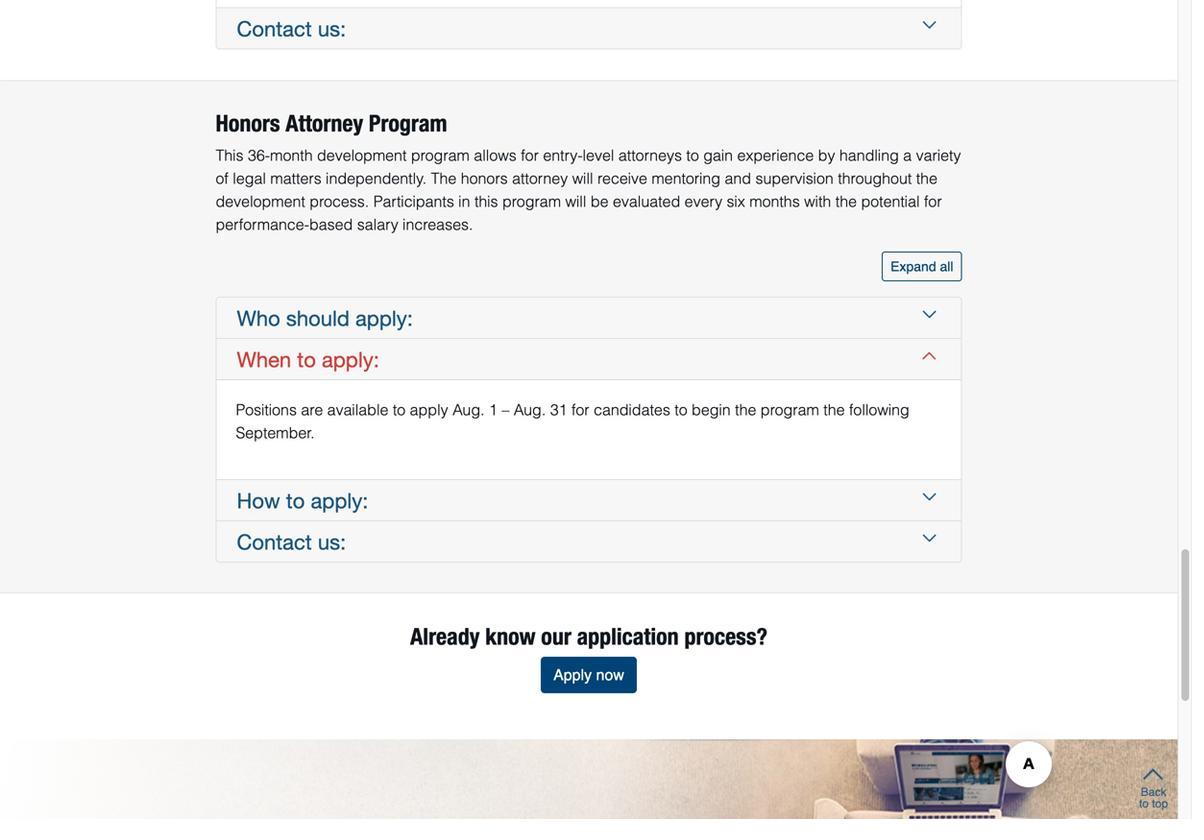 Task type: describe. For each thing, give the bounding box(es) containing it.
apply
[[554, 667, 592, 685]]

know
[[486, 623, 536, 651]]

who should apply:
[[237, 306, 413, 331]]

already
[[410, 623, 480, 651]]

apply: for when to apply:
[[322, 347, 380, 372]]

contact for first contact us: dropdown button from the bottom
[[237, 530, 312, 554]]

2 horizontal spatial for
[[925, 193, 943, 210]]

gain
[[704, 146, 733, 164]]

are
[[301, 401, 323, 419]]

the right with
[[836, 193, 857, 210]]

how to apply: button
[[236, 480, 942, 521]]

months
[[750, 193, 800, 210]]

2 aug. from the left
[[514, 401, 546, 419]]

the down variety
[[917, 170, 938, 187]]

program
[[369, 110, 448, 137]]

to inside honors attorney program this 36-month development program allows for entry-level attorneys to gain experience by handling a variety of legal matters independently. the honors attorney will receive mentoring and supervision throughout the development process. participants in this program will be evaluated every six months with the potential for performance-based salary increases.
[[687, 146, 700, 164]]

1 aug. from the left
[[453, 401, 485, 419]]

every
[[685, 193, 723, 210]]

1 horizontal spatial program
[[503, 193, 561, 210]]

expand all button
[[883, 252, 963, 281]]

when
[[237, 347, 291, 372]]

application
[[577, 623, 679, 651]]

month
[[270, 146, 313, 164]]

36-
[[248, 146, 270, 164]]

increases.
[[403, 216, 473, 233]]

honors
[[461, 170, 508, 187]]

us: for first contact us: dropdown button from the bottom
[[318, 530, 346, 554]]

september.
[[236, 424, 315, 442]]

how
[[237, 489, 280, 513]]

apply
[[410, 401, 449, 419]]

our
[[541, 623, 572, 651]]

0 vertical spatial development
[[317, 146, 407, 164]]

with
[[805, 193, 832, 210]]

when to apply:
[[237, 347, 380, 372]]

1 vertical spatial will
[[566, 193, 587, 210]]

attorney
[[512, 170, 568, 187]]

independently.
[[326, 170, 427, 187]]

positions
[[236, 401, 297, 419]]

0 vertical spatial will
[[573, 170, 594, 187]]

expand all
[[891, 259, 954, 274]]

a
[[904, 146, 912, 164]]

apply now link
[[541, 658, 637, 694]]

positions are available to apply aug. 1 – aug. 31 for candidates to begin the program the following september.
[[236, 401, 910, 442]]

honors attorney program this 36-month development program allows for entry-level attorneys to gain experience by handling a variety of legal matters independently. the honors attorney will receive mentoring and supervision throughout the development process. participants in this program will be evaluated every six months with the potential for performance-based salary increases.
[[216, 110, 962, 233]]

by
[[819, 146, 836, 164]]

0 horizontal spatial development
[[216, 193, 306, 210]]

when to apply: button
[[236, 339, 942, 380]]

to left 'apply'
[[393, 401, 406, 419]]

program inside positions are available to apply aug. 1 – aug. 31 for candidates to begin the program the following september.
[[761, 401, 820, 419]]

process.
[[310, 193, 369, 210]]

this
[[216, 146, 244, 164]]



Task type: locate. For each thing, give the bounding box(es) containing it.
back
[[1142, 786, 1167, 800]]

be
[[591, 193, 609, 210]]

development up the independently.
[[317, 146, 407, 164]]

us: down how to apply:
[[318, 530, 346, 554]]

–
[[502, 401, 510, 419]]

aug. right –
[[514, 401, 546, 419]]

1 vertical spatial contact us:
[[237, 530, 346, 554]]

apply: down who should apply:
[[322, 347, 380, 372]]

matters
[[270, 170, 322, 187]]

0 vertical spatial program
[[411, 146, 470, 164]]

0 vertical spatial contact
[[237, 16, 312, 41]]

to up mentoring
[[687, 146, 700, 164]]

handling
[[840, 146, 900, 164]]

honors
[[216, 110, 280, 137]]

0 vertical spatial contact us: button
[[236, 8, 942, 48]]

2 us: from the top
[[318, 530, 346, 554]]

throughout
[[838, 170, 912, 187]]

six
[[727, 193, 746, 210]]

who
[[237, 306, 280, 331]]

to left top
[[1140, 798, 1150, 811]]

will left be at the top
[[566, 193, 587, 210]]

begin
[[692, 401, 731, 419]]

the
[[917, 170, 938, 187], [836, 193, 857, 210], [735, 401, 757, 419], [824, 401, 845, 419]]

1 vertical spatial us:
[[318, 530, 346, 554]]

allows
[[474, 146, 517, 164]]

development
[[317, 146, 407, 164], [216, 193, 306, 210]]

who should apply: button
[[236, 298, 942, 338]]

to left 'begin'
[[675, 401, 688, 419]]

1 contact from the top
[[237, 16, 312, 41]]

will down level
[[573, 170, 594, 187]]

for right potential
[[925, 193, 943, 210]]

apply: right how
[[311, 489, 369, 513]]

2 horizontal spatial program
[[761, 401, 820, 419]]

based
[[310, 216, 353, 233]]

apply now
[[554, 667, 625, 685]]

aug.
[[453, 401, 485, 419], [514, 401, 546, 419]]

should
[[286, 306, 350, 331]]

1 vertical spatial apply:
[[322, 347, 380, 372]]

program down 'attorney'
[[503, 193, 561, 210]]

to inside dropdown button
[[297, 347, 316, 372]]

variety
[[917, 146, 962, 164]]

0 vertical spatial us:
[[318, 16, 346, 41]]

candidates
[[594, 401, 671, 419]]

apply:
[[356, 306, 413, 331], [322, 347, 380, 372], [311, 489, 369, 513]]

supervision
[[756, 170, 834, 187]]

performance-
[[216, 216, 310, 233]]

31
[[551, 401, 568, 419]]

salary
[[357, 216, 399, 233]]

aug. left 1
[[453, 401, 485, 419]]

to
[[687, 146, 700, 164], [297, 347, 316, 372], [393, 401, 406, 419], [675, 401, 688, 419], [286, 489, 305, 513], [1140, 798, 1150, 811]]

2 contact from the top
[[237, 530, 312, 554]]

program right 'begin'
[[761, 401, 820, 419]]

0 horizontal spatial program
[[411, 146, 470, 164]]

for inside positions are available to apply aug. 1 – aug. 31 for candidates to begin the program the following september.
[[572, 401, 590, 419]]

will
[[573, 170, 594, 187], [566, 193, 587, 210]]

back to top
[[1140, 786, 1169, 811]]

the left following
[[824, 401, 845, 419]]

0 vertical spatial apply:
[[356, 306, 413, 331]]

0 horizontal spatial for
[[521, 146, 539, 164]]

1 us: from the top
[[318, 16, 346, 41]]

2 contact us: button from the top
[[236, 522, 942, 562]]

us: for first contact us: dropdown button from the top of the page
[[318, 16, 346, 41]]

development up performance-
[[216, 193, 306, 210]]

0 vertical spatial contact us:
[[237, 16, 346, 41]]

of
[[216, 170, 229, 187]]

participants
[[374, 193, 455, 210]]

us:
[[318, 16, 346, 41], [318, 530, 346, 554]]

expand
[[891, 259, 937, 274]]

1 vertical spatial contact us: button
[[236, 522, 942, 562]]

us: up attorney
[[318, 16, 346, 41]]

already know our application process?
[[410, 623, 768, 651]]

0 vertical spatial for
[[521, 146, 539, 164]]

1 horizontal spatial for
[[572, 401, 590, 419]]

entry-
[[543, 146, 583, 164]]

attorneys
[[619, 146, 682, 164]]

experience
[[738, 146, 814, 164]]

evaluated
[[613, 193, 681, 210]]

for right 31
[[572, 401, 590, 419]]

to inside back to top
[[1140, 798, 1150, 811]]

for up 'attorney'
[[521, 146, 539, 164]]

apply: for who should apply:
[[356, 306, 413, 331]]

apply: right should
[[356, 306, 413, 331]]

2 vertical spatial for
[[572, 401, 590, 419]]

contact us: for first contact us: dropdown button from the bottom
[[237, 530, 346, 554]]

now
[[597, 667, 625, 685]]

legal
[[233, 170, 266, 187]]

how to apply:
[[237, 489, 369, 513]]

for
[[521, 146, 539, 164], [925, 193, 943, 210], [572, 401, 590, 419]]

available
[[327, 401, 389, 419]]

contact us:
[[237, 16, 346, 41], [237, 530, 346, 554]]

level
[[583, 146, 615, 164]]

this
[[475, 193, 498, 210]]

1
[[489, 401, 498, 419]]

0 horizontal spatial aug.
[[453, 401, 485, 419]]

contact us: for first contact us: dropdown button from the top of the page
[[237, 16, 346, 41]]

contact for first contact us: dropdown button from the top of the page
[[237, 16, 312, 41]]

to right how
[[286, 489, 305, 513]]

contact
[[237, 16, 312, 41], [237, 530, 312, 554]]

potential
[[862, 193, 920, 210]]

1 horizontal spatial development
[[317, 146, 407, 164]]

1 vertical spatial contact
[[237, 530, 312, 554]]

attorney
[[286, 110, 363, 137]]

all
[[941, 259, 954, 274]]

1 vertical spatial for
[[925, 193, 943, 210]]

apply: for how to apply:
[[311, 489, 369, 513]]

contact us: button
[[236, 8, 942, 48], [236, 522, 942, 562]]

apply: inside dropdown button
[[311, 489, 369, 513]]

following
[[850, 401, 910, 419]]

to inside dropdown button
[[286, 489, 305, 513]]

1 vertical spatial development
[[216, 193, 306, 210]]

program up the
[[411, 146, 470, 164]]

in
[[459, 193, 471, 210]]

1 contact us: button from the top
[[236, 8, 942, 48]]

and
[[725, 170, 752, 187]]

1 vertical spatial program
[[503, 193, 561, 210]]

the
[[431, 170, 457, 187]]

top
[[1153, 798, 1169, 811]]

program
[[411, 146, 470, 164], [503, 193, 561, 210], [761, 401, 820, 419]]

2 vertical spatial apply:
[[311, 489, 369, 513]]

1 contact us: from the top
[[237, 16, 346, 41]]

2 contact us: from the top
[[237, 530, 346, 554]]

process?
[[685, 623, 768, 651]]

the right 'begin'
[[735, 401, 757, 419]]

mentoring
[[652, 170, 721, 187]]

receive
[[598, 170, 648, 187]]

2 vertical spatial program
[[761, 401, 820, 419]]

1 horizontal spatial aug.
[[514, 401, 546, 419]]

to right when
[[297, 347, 316, 372]]



Task type: vqa. For each thing, say whether or not it's contained in the screenshot.
in
yes



